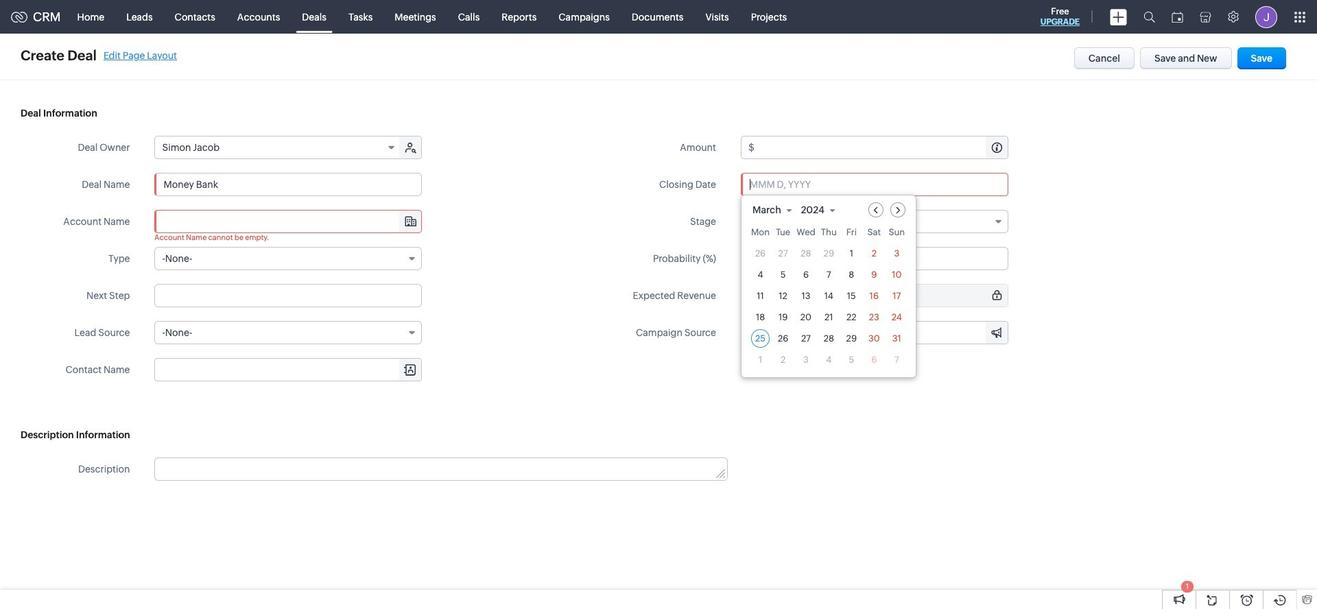Task type: vqa. For each thing, say whether or not it's contained in the screenshot.
2nd ROW from the top
yes



Task type: describe. For each thing, give the bounding box(es) containing it.
7 row from the top
[[751, 351, 906, 369]]

4 row from the top
[[751, 287, 906, 305]]

monday column header
[[751, 227, 770, 241]]

grid inside choose date 'dialog'
[[742, 224, 916, 377]]

friday column header
[[842, 227, 861, 241]]

3 row from the top
[[751, 265, 906, 284]]

wednesday column header
[[797, 227, 816, 241]]

1 row from the top
[[751, 227, 906, 241]]

search element
[[1135, 0, 1163, 34]]

5 row from the top
[[751, 308, 906, 327]]

calendar image
[[1172, 11, 1183, 22]]

saturday column header
[[865, 227, 883, 241]]

create menu image
[[1110, 9, 1127, 25]]

2 row from the top
[[751, 244, 906, 263]]



Task type: locate. For each thing, give the bounding box(es) containing it.
profile element
[[1247, 0, 1286, 33]]

search image
[[1144, 11, 1155, 23]]

sunday column header
[[888, 227, 906, 241]]

row
[[751, 227, 906, 241], [751, 244, 906, 263], [751, 265, 906, 284], [751, 287, 906, 305], [751, 308, 906, 327], [751, 329, 906, 348], [751, 351, 906, 369]]

create menu element
[[1102, 0, 1135, 33]]

None field
[[155, 137, 401, 158], [752, 202, 798, 217], [800, 202, 842, 217], [741, 210, 1008, 233], [155, 247, 422, 270], [155, 321, 422, 344], [155, 359, 422, 381], [155, 137, 401, 158], [752, 202, 798, 217], [800, 202, 842, 217], [741, 210, 1008, 233], [155, 247, 422, 270], [155, 321, 422, 344], [155, 359, 422, 381]]

thursday column header
[[820, 227, 838, 241]]

None text field
[[741, 247, 1008, 270], [757, 285, 1008, 307], [741, 247, 1008, 270], [757, 285, 1008, 307]]

tuesday column header
[[774, 227, 792, 241]]

choose date dialog
[[741, 195, 916, 378]]

grid
[[742, 224, 916, 377]]

MMM D, YYYY text field
[[741, 173, 1008, 196]]

profile image
[[1255, 6, 1277, 28]]

6 row from the top
[[751, 329, 906, 348]]

None text field
[[757, 137, 1008, 158], [155, 173, 422, 196], [155, 284, 422, 307], [155, 458, 727, 480], [757, 137, 1008, 158], [155, 173, 422, 196], [155, 284, 422, 307], [155, 458, 727, 480]]

logo image
[[11, 11, 27, 22]]



